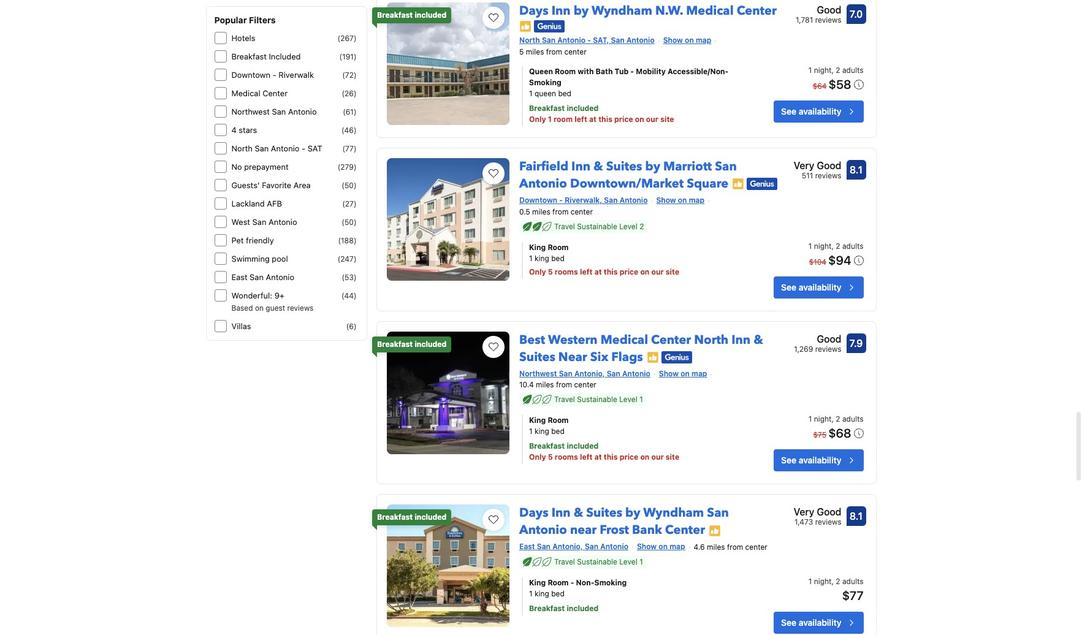 Task type: locate. For each thing, give the bounding box(es) containing it.
4 see availability from the top
[[781, 617, 841, 628]]

2 vertical spatial only
[[529, 453, 546, 462]]

downtown up medical center
[[231, 70, 270, 80]]

show down n.w.
[[663, 35, 683, 45]]

1 vertical spatial scored 8.1 element
[[846, 507, 866, 526]]

san up no prepayment
[[255, 143, 269, 153]]

filters
[[249, 15, 276, 25]]

suites inside best western medical center north inn & suites near six flags
[[519, 349, 555, 365]]

1 vertical spatial 1 night , 2 adults
[[808, 241, 863, 250]]

good right 1,781
[[817, 4, 841, 15]]

2 good from the top
[[817, 160, 841, 171]]

show for medical
[[663, 35, 683, 45]]

queen
[[529, 67, 553, 76]]

2 vertical spatial king
[[529, 578, 546, 587]]

center down riverwalk,
[[571, 207, 593, 216]]

1 horizontal spatial downtown
[[519, 195, 557, 205]]

show for marriott
[[656, 195, 676, 205]]

1 see availability link from the top
[[774, 100, 863, 122]]

1 very from the top
[[794, 160, 814, 171]]

center for days inn & suites by wyndham san antonio near frost bank center
[[745, 543, 767, 552]]

show on map down square
[[656, 195, 704, 205]]

room inside queen room with bath tub - mobility accessible/non- smoking 1 queen bed breakfast included only 1 room left at this price on our site
[[555, 67, 576, 76]]

king down east san antonio, san antonio
[[535, 589, 549, 598]]

at inside king room 1 king bed breakfast included only 5 rooms left at this price on our site
[[594, 453, 602, 462]]

bed inside queen room with bath tub - mobility accessible/non- smoking 1 queen bed breakfast included only 1 room left at this price on our site
[[558, 89, 571, 98]]

2 vertical spatial suites
[[586, 505, 622, 521]]

our
[[646, 114, 658, 124], [651, 267, 664, 276], [651, 453, 664, 462]]

- right 'tub'
[[630, 67, 634, 76]]

show on map for medical
[[663, 35, 711, 45]]

2 sustainable from the top
[[577, 395, 617, 404]]

1 vertical spatial king room link
[[529, 415, 736, 426]]

2 (50) from the top
[[342, 218, 356, 227]]

good element left scored 7.9 element
[[794, 331, 841, 346]]

& inside days inn & suites by wyndham san antonio near frost bank center
[[574, 505, 583, 521]]

room for days inn & suites by wyndham san antonio near frost bank center
[[548, 578, 569, 587]]

1 vertical spatial level
[[619, 395, 637, 404]]

2 king from the top
[[529, 416, 546, 425]]

bed right the queen
[[558, 89, 571, 98]]

0 vertical spatial good element
[[796, 2, 841, 17]]

2 8.1 from the top
[[850, 511, 863, 522]]

king for antonio
[[535, 253, 549, 263]]

included inside king room 1 king bed breakfast included only 5 rooms left at this price on our site
[[567, 442, 599, 451]]

center for days inn by wyndham n.w. medical center
[[564, 47, 587, 56]]

near
[[570, 522, 597, 538]]

downtown/market
[[570, 175, 684, 192]]

(46)
[[341, 126, 356, 135]]

1 travel sustainable level 1 from the top
[[554, 395, 643, 404]]

1 good from the top
[[817, 4, 841, 15]]

2 vertical spatial breakfast included
[[377, 513, 447, 522]]

2 vertical spatial 5
[[548, 453, 553, 462]]

very good 1,473 reviews
[[794, 507, 841, 527]]

0 horizontal spatial by
[[574, 2, 589, 19]]

1 vertical spatial smoking
[[594, 578, 627, 587]]

medical center
[[231, 88, 288, 98]]

1 vertical spatial at
[[594, 267, 602, 276]]

adults inside the 1 night , 2 adults $77
[[842, 577, 863, 586]]

4.6 miles from center
[[694, 543, 767, 552]]

days up east san antonio, san antonio
[[519, 505, 548, 521]]

0.5
[[519, 207, 530, 216]]

antonio up east san antonio, san antonio
[[519, 522, 567, 538]]

2 vertical spatial left
[[580, 453, 593, 462]]

site inside king room 1 king bed breakfast included only 5 rooms left at this price on our site
[[666, 453, 679, 462]]

1 vertical spatial downtown
[[519, 195, 557, 205]]

room inside king room 1 king bed only 5 rooms left at this price on our site
[[548, 242, 569, 252]]

northwest
[[231, 107, 270, 116], [519, 369, 557, 378]]

1 night , 2 adults
[[808, 65, 863, 75], [808, 241, 863, 250], [808, 415, 863, 424]]

smoking
[[529, 78, 561, 87], [594, 578, 627, 587]]

suites inside fairfield inn & suites by marriott san antonio downtown/market square
[[606, 158, 642, 175]]

miles for days inn & suites by wyndham san antonio near frost bank center
[[707, 543, 725, 552]]

1 vertical spatial sustainable
[[577, 395, 617, 404]]

1 vertical spatial northwest
[[519, 369, 557, 378]]

-
[[587, 35, 591, 45], [630, 67, 634, 76], [273, 70, 276, 80], [302, 143, 305, 153], [559, 195, 563, 205], [571, 578, 574, 587]]

1 horizontal spatial by
[[625, 505, 640, 521]]

scored 8.1 element right very good 1,473 reviews on the right bottom
[[846, 507, 866, 526]]

3 only from the top
[[529, 453, 546, 462]]

availability down $75
[[799, 455, 841, 466]]

1 horizontal spatial smoking
[[594, 578, 627, 587]]

4 see availability link from the top
[[774, 612, 863, 634]]

miles
[[526, 47, 544, 56], [532, 207, 550, 216], [536, 380, 554, 389], [707, 543, 725, 552]]

0 vertical spatial 8.1
[[850, 164, 863, 175]]

very good element
[[794, 158, 841, 173], [794, 505, 841, 519]]

san down downtown/market
[[604, 195, 618, 205]]

1 king room link from the top
[[529, 242, 736, 253]]

afb
[[267, 199, 282, 208]]

0 vertical spatial very good element
[[794, 158, 841, 173]]

days inn & suites by wyndham san antonio near frost bank center
[[519, 505, 729, 538]]

left inside queen room with bath tub - mobility accessible/non- smoking 1 queen bed breakfast included only 1 room left at this price on our site
[[575, 114, 587, 124]]

days inside days inn & suites by wyndham san antonio near frost bank center
[[519, 505, 548, 521]]

0 vertical spatial (50)
[[342, 181, 356, 190]]

1 vertical spatial &
[[754, 331, 763, 348]]

see availability link for days inn & suites by wyndham san antonio near frost bank center
[[774, 612, 863, 634]]

1 vertical spatial days
[[519, 505, 548, 521]]

0 vertical spatial only
[[529, 114, 546, 124]]

level for square
[[619, 222, 637, 231]]

by inside fairfield inn & suites by marriott san antonio downtown/market square
[[645, 158, 660, 175]]

& inside fairfield inn & suites by marriott san antonio downtown/market square
[[593, 158, 603, 175]]

& left the 1,269
[[754, 331, 763, 348]]

san up square
[[715, 158, 737, 175]]

room left with
[[555, 67, 576, 76]]

inn inside days inn & suites by wyndham san antonio near frost bank center
[[552, 505, 571, 521]]

suites
[[606, 158, 642, 175], [519, 349, 555, 365], [586, 505, 622, 521]]

bed inside king room 1 king bed breakfast included only 5 rooms left at this price on our site
[[551, 427, 564, 436]]

best western medical center north inn & suites near six flags image
[[387, 331, 509, 454]]

$104
[[809, 257, 826, 266]]

king down 0.5
[[529, 242, 546, 252]]

sustainable for near
[[577, 395, 617, 404]]

suites inside days inn & suites by wyndham san antonio near frost bank center
[[586, 505, 622, 521]]

2 scored 8.1 element from the top
[[846, 507, 866, 526]]

0 vertical spatial north
[[519, 35, 540, 45]]

downtown for downtown - riverwalk
[[231, 70, 270, 80]]

(53)
[[342, 273, 356, 282]]

1 see from the top
[[781, 106, 796, 116]]

2 days from the top
[[519, 505, 548, 521]]

see availability link down $75
[[774, 450, 863, 472]]

map for medical
[[696, 35, 711, 45]]

east san antonio
[[231, 272, 294, 282]]

(77)
[[342, 144, 356, 153]]

by up downtown/market
[[645, 158, 660, 175]]

&
[[593, 158, 603, 175], [754, 331, 763, 348], [574, 505, 583, 521]]

travel for near
[[554, 557, 575, 567]]

king inside king room 1 king bed breakfast included only 5 rooms left at this price on our site
[[535, 427, 549, 436]]

from
[[546, 47, 562, 56], [552, 207, 568, 216], [556, 380, 572, 389], [727, 543, 743, 552]]

left inside king room 1 king bed only 5 rooms left at this price on our site
[[580, 267, 593, 276]]

antonio inside days inn & suites by wyndham san antonio near frost bank center
[[519, 522, 567, 538]]

show
[[663, 35, 683, 45], [656, 195, 676, 205], [659, 369, 679, 378], [637, 542, 657, 551]]

good inside the very good 511 reviews
[[817, 160, 841, 171]]

smoking down east san antonio, san antonio
[[594, 578, 627, 587]]

king inside king room 1 king bed breakfast included only 5 rooms left at this price on our site
[[529, 416, 546, 425]]

good
[[817, 4, 841, 15], [817, 160, 841, 171], [817, 333, 841, 344], [817, 507, 841, 518]]

2 king from the top
[[535, 427, 549, 436]]

1 vertical spatial north
[[231, 143, 253, 153]]

genius discounts available at this property. image
[[534, 20, 565, 32], [534, 20, 565, 32], [747, 178, 777, 190], [747, 178, 777, 190], [661, 351, 692, 364], [661, 351, 692, 364]]

3 , from the top
[[832, 415, 834, 424]]

1 vertical spatial medical
[[231, 88, 260, 98]]

2 night from the top
[[814, 241, 832, 250]]

& for days inn & suites by wyndham san antonio near frost bank center
[[574, 505, 583, 521]]

1 inside king room 1 king bed only 5 rooms left at this price on our site
[[529, 253, 533, 263]]

left
[[575, 114, 587, 124], [580, 267, 593, 276], [580, 453, 593, 462]]

2 see availability link from the top
[[774, 276, 863, 298]]

- left non-
[[571, 578, 574, 587]]

3 level from the top
[[619, 557, 637, 567]]

king for suites
[[535, 427, 549, 436]]

antonio, for near
[[552, 542, 583, 551]]

good element left scored 7.0 element in the right of the page
[[796, 2, 841, 17]]

scored 7.9 element
[[846, 333, 866, 353]]

center inside days inn by wyndham n.w. medical center link
[[737, 2, 777, 19]]

1 vertical spatial site
[[666, 267, 679, 276]]

1 vertical spatial antonio,
[[552, 542, 583, 551]]

smoking inside queen room with bath tub - mobility accessible/non- smoking 1 queen bed breakfast included only 1 room left at this price on our site
[[529, 78, 561, 87]]

from right 4.6
[[727, 543, 743, 552]]

center down the north san antonio - sat, san antonio
[[564, 47, 587, 56]]

3 availability from the top
[[799, 455, 841, 466]]

1 night , 2 adults up $68
[[808, 415, 863, 424]]

3 1 night , 2 adults from the top
[[808, 415, 863, 424]]

1 vertical spatial travel sustainable level 1
[[554, 557, 643, 567]]

travel sustainable level 2
[[554, 222, 644, 231]]

map for marriott
[[689, 195, 704, 205]]

0 vertical spatial 5
[[519, 47, 524, 56]]

reviews right 1,781
[[815, 15, 841, 24]]

medical down downtown - riverwalk
[[231, 88, 260, 98]]

0 vertical spatial site
[[660, 114, 674, 124]]

1 level from the top
[[619, 222, 637, 231]]

1 vertical spatial breakfast included
[[377, 339, 447, 349]]

2 very good element from the top
[[794, 505, 841, 519]]

king
[[535, 253, 549, 263], [535, 427, 549, 436], [535, 589, 549, 598]]

0 horizontal spatial &
[[574, 505, 583, 521]]

king inside king room - non-smoking 1 king bed breakfast included
[[535, 589, 549, 598]]

reviews right guest
[[287, 303, 313, 313]]

2 vertical spatial site
[[666, 453, 679, 462]]

breakfast inside king room - non-smoking 1 king bed breakfast included
[[529, 604, 565, 613]]

king left non-
[[529, 578, 546, 587]]

0 vertical spatial travel
[[554, 222, 575, 231]]

2 level from the top
[[619, 395, 637, 404]]

adults up $77
[[842, 577, 863, 586]]

1 king from the top
[[535, 253, 549, 263]]

breakfast
[[377, 10, 413, 19], [231, 51, 267, 61], [529, 103, 565, 113], [377, 339, 413, 349], [529, 442, 565, 451], [377, 513, 413, 522], [529, 604, 565, 613]]

1 8.1 from the top
[[850, 164, 863, 175]]

queen room with bath tub - mobility accessible/non- smoking link
[[529, 66, 736, 88]]

1 vertical spatial only
[[529, 267, 546, 276]]

2 very from the top
[[794, 507, 814, 518]]

0 vertical spatial sustainable
[[577, 222, 617, 231]]

by for marriott
[[645, 158, 660, 175]]

1 vertical spatial this
[[604, 267, 618, 276]]

0 vertical spatial 1 night , 2 adults
[[808, 65, 863, 75]]

no
[[231, 162, 242, 172]]

8.1 for days inn & suites by wyndham san antonio near frost bank center
[[850, 511, 863, 522]]

left inside king room 1 king bed breakfast included only 5 rooms left at this price on our site
[[580, 453, 593, 462]]

inn inside fairfield inn & suites by marriott san antonio downtown/market square
[[571, 158, 590, 175]]

1 horizontal spatial medical
[[601, 331, 648, 348]]

2 rooms from the top
[[555, 453, 578, 462]]

1 vertical spatial 8.1
[[850, 511, 863, 522]]

antonio inside fairfield inn & suites by marriott san antonio downtown/market square
[[519, 175, 567, 192]]

miles right 4.6
[[707, 543, 725, 552]]

4 night from the top
[[814, 577, 832, 586]]

0 vertical spatial northwest
[[231, 107, 270, 116]]

included
[[415, 10, 447, 19], [567, 103, 599, 113], [415, 339, 447, 349], [567, 442, 599, 451], [415, 513, 447, 522], [567, 604, 599, 613]]

4 see from the top
[[781, 617, 796, 628]]

show on map for inn
[[659, 369, 707, 378]]

from for fairfield inn & suites by marriott san antonio downtown/market square
[[552, 207, 568, 216]]

2 vertical spatial our
[[651, 453, 664, 462]]

level for frost
[[619, 557, 637, 567]]

1 horizontal spatial north
[[519, 35, 540, 45]]

1 (50) from the top
[[342, 181, 356, 190]]

10.4
[[519, 380, 534, 389]]

antonio up 5 miles from center
[[557, 35, 585, 45]]

miles for best western medical center north inn & suites near six flags
[[536, 380, 554, 389]]

$94
[[828, 253, 851, 267]]

2 king room link from the top
[[529, 415, 736, 426]]

2 adults from the top
[[842, 241, 863, 250]]

center
[[737, 2, 777, 19], [263, 88, 288, 98], [651, 331, 691, 348], [665, 522, 705, 538]]

good element for center
[[796, 2, 841, 17]]

room inside king room 1 king bed breakfast included only 5 rooms left at this price on our site
[[548, 416, 569, 425]]

antonio down afb
[[269, 217, 297, 227]]

1 vertical spatial good element
[[794, 331, 841, 346]]

sustainable up non-
[[577, 557, 617, 567]]

non-
[[576, 578, 594, 587]]

travel down 10.4 miles from center
[[554, 395, 575, 404]]

see for fairfield inn & suites by marriott san antonio downtown/market square
[[781, 282, 796, 292]]

1 availability from the top
[[799, 106, 841, 116]]

see availability link for best western medical center north inn & suites near six flags
[[774, 450, 863, 472]]

0 vertical spatial our
[[646, 114, 658, 124]]

by up bank
[[625, 505, 640, 521]]

north for north san antonio - sat
[[231, 143, 253, 153]]

0 vertical spatial downtown
[[231, 70, 270, 80]]

1 vertical spatial travel
[[554, 395, 575, 404]]

1 sustainable from the top
[[577, 222, 617, 231]]

sustainable for near
[[577, 557, 617, 567]]

hotels
[[231, 33, 255, 43]]

sustainable for downtown/market
[[577, 222, 617, 231]]

5 inside king room 1 king bed breakfast included only 5 rooms left at this price on our site
[[548, 453, 553, 462]]

see availability for days inn by wyndham n.w. medical center
[[781, 106, 841, 116]]

rooms inside king room 1 king bed breakfast included only 5 rooms left at this price on our site
[[555, 453, 578, 462]]

bed down 10.4 miles from center
[[551, 427, 564, 436]]

downtown for downtown - riverwalk, san antonio
[[519, 195, 557, 205]]

1 , from the top
[[832, 65, 834, 75]]

1 vertical spatial left
[[580, 267, 593, 276]]

2 see availability from the top
[[781, 282, 841, 292]]

2 horizontal spatial &
[[754, 331, 763, 348]]

antonio down fairfield
[[519, 175, 567, 192]]

level up king room 1 king bed only 5 rooms left at this price on our site
[[619, 222, 637, 231]]

2 breakfast included from the top
[[377, 339, 447, 349]]

site
[[660, 114, 674, 124], [666, 267, 679, 276], [666, 453, 679, 462]]

1 rooms from the top
[[555, 267, 578, 276]]

room for days inn by wyndham n.w. medical center
[[555, 67, 576, 76]]

3 king from the top
[[529, 578, 546, 587]]

reviews inside good 1,781 reviews
[[815, 15, 841, 24]]

0 horizontal spatial east
[[231, 272, 247, 282]]

king for days inn & suites by wyndham san antonio near frost bank center
[[529, 578, 546, 587]]

availability for days inn by wyndham n.w. medical center
[[799, 106, 841, 116]]

very inside very good 1,473 reviews
[[794, 507, 814, 518]]

8.1
[[850, 164, 863, 175], [850, 511, 863, 522]]

show on map down bank
[[637, 542, 685, 551]]

center
[[564, 47, 587, 56], [571, 207, 593, 216], [574, 380, 596, 389], [745, 543, 767, 552]]

2 vertical spatial level
[[619, 557, 637, 567]]

show down marriott
[[656, 195, 676, 205]]

inn
[[552, 2, 571, 19], [571, 158, 590, 175], [731, 331, 750, 348], [552, 505, 571, 521]]

reviews right 1,473
[[815, 518, 841, 527]]

1 vertical spatial by
[[645, 158, 660, 175]]

wonderful: 9+
[[231, 291, 284, 300]]

2 vertical spatial &
[[574, 505, 583, 521]]

by inside days inn & suites by wyndham san antonio near frost bank center
[[625, 505, 640, 521]]

3 see availability from the top
[[781, 455, 841, 466]]

2 only from the top
[[529, 267, 546, 276]]

inn for days inn & suites by wyndham san antonio near frost bank center
[[552, 505, 571, 521]]

room for best western medical center north inn & suites near six flags
[[548, 416, 569, 425]]

king for best western medical center north inn & suites near six flags
[[529, 416, 546, 425]]

reviews inside the very good 511 reviews
[[815, 171, 841, 180]]

1 vertical spatial king
[[535, 427, 549, 436]]

travel sustainable level 1 up non-
[[554, 557, 643, 567]]

0 vertical spatial travel sustainable level 1
[[554, 395, 643, 404]]

downtown up 0.5
[[519, 195, 557, 205]]

scored 8.1 element
[[846, 160, 866, 179], [846, 507, 866, 526]]

adults for best western medical center north inn & suites near six flags
[[842, 415, 863, 424]]

0 vertical spatial days
[[519, 2, 548, 19]]

scored 7.0 element
[[846, 4, 866, 24]]

& up the near
[[574, 505, 583, 521]]

3 breakfast included from the top
[[377, 513, 447, 522]]

no prepayment
[[231, 162, 288, 172]]

sat
[[308, 143, 322, 153]]

king down 10.4 miles from center
[[535, 427, 549, 436]]

1 1 night , 2 adults from the top
[[808, 65, 863, 75]]

smoking inside king room - non-smoking 1 king bed breakfast included
[[594, 578, 627, 587]]

availability for best western medical center north inn & suites near six flags
[[799, 455, 841, 466]]

room inside king room - non-smoking 1 king bed breakfast included
[[548, 578, 569, 587]]

king down the "10.4" in the bottom of the page
[[529, 416, 546, 425]]

1 travel from the top
[[554, 222, 575, 231]]

2 vertical spatial travel
[[554, 557, 575, 567]]

at inside king room 1 king bed only 5 rooms left at this price on our site
[[594, 267, 602, 276]]

price inside king room 1 king bed only 5 rooms left at this price on our site
[[620, 267, 638, 276]]

1 inside king room 1 king bed breakfast included only 5 rooms left at this price on our site
[[529, 427, 533, 436]]

antonio, down the near
[[552, 542, 583, 551]]

king inside king room - non-smoking 1 king bed breakfast included
[[529, 578, 546, 587]]

1 vertical spatial very good element
[[794, 505, 841, 519]]

northwest up the "10.4" in the bottom of the page
[[519, 369, 557, 378]]

northwest up the stars
[[231, 107, 270, 116]]

very for days inn & suites by wyndham san antonio near frost bank center
[[794, 507, 814, 518]]

only inside queen room with bath tub - mobility accessible/non- smoking 1 queen bed breakfast included only 1 room left at this price on our site
[[529, 114, 546, 124]]

see availability
[[781, 106, 841, 116], [781, 282, 841, 292], [781, 455, 841, 466], [781, 617, 841, 628]]

0 vertical spatial antonio,
[[574, 369, 605, 378]]

reviews inside good 1,269 reviews
[[815, 344, 841, 353]]

days up 5 miles from center
[[519, 2, 548, 19]]

1 night , 2 adults for days inn by wyndham n.w. medical center
[[808, 65, 863, 75]]

sustainable down northwest san antonio, san antonio
[[577, 395, 617, 404]]

good right 1,473
[[817, 507, 841, 518]]

1 vertical spatial price
[[620, 267, 638, 276]]

area
[[294, 180, 311, 190]]

1 horizontal spatial east
[[519, 542, 535, 551]]

2 1 night , 2 adults from the top
[[808, 241, 863, 250]]

& for fairfield inn & suites by marriott san antonio downtown/market square
[[593, 158, 603, 175]]

1 days from the top
[[519, 2, 548, 19]]

0 vertical spatial left
[[575, 114, 587, 124]]

adults up $58
[[842, 65, 863, 75]]

1 very good element from the top
[[794, 158, 841, 173]]

north for north san antonio - sat, san antonio
[[519, 35, 540, 45]]

miles for fairfield inn & suites by marriott san antonio downtown/market square
[[532, 207, 550, 216]]

see availability for best western medical center north inn & suites near six flags
[[781, 455, 841, 466]]

best western medical center north inn & suites near six flags link
[[519, 326, 763, 365]]

san down medical center
[[272, 107, 286, 116]]

queen room with bath tub - mobility accessible/non- smoking 1 queen bed breakfast included only 1 room left at this price on our site
[[529, 67, 729, 124]]

2 vertical spatial north
[[694, 331, 728, 348]]

3 sustainable from the top
[[577, 557, 617, 567]]

king down the 0.5 miles from center
[[535, 253, 549, 263]]

king inside king room 1 king bed only 5 rooms left at this price on our site
[[529, 242, 546, 252]]

see availability down "$104"
[[781, 282, 841, 292]]

medical
[[686, 2, 734, 19], [231, 88, 260, 98], [601, 331, 648, 348]]

scored 8.1 element right the very good 511 reviews
[[846, 160, 866, 179]]

king inside king room 1 king bed only 5 rooms left at this price on our site
[[535, 253, 549, 263]]

0 vertical spatial price
[[614, 114, 633, 124]]

this property is part of our preferred partner program. it's committed to providing excellent service and good value. it'll pay us a higher commission if you make a booking. image
[[519, 20, 532, 32], [519, 20, 532, 32], [732, 178, 744, 190], [732, 178, 744, 190], [647, 351, 659, 364], [647, 351, 659, 364], [709, 525, 721, 537], [709, 525, 721, 537]]

1 night , 2 adults up $94 at the top of page
[[808, 241, 863, 250]]

scored 8.1 element for days inn & suites by wyndham san antonio near frost bank center
[[846, 507, 866, 526]]

good inside good 1,781 reviews
[[817, 4, 841, 15]]

4 good from the top
[[817, 507, 841, 518]]

1 vertical spatial (50)
[[342, 218, 356, 227]]

see availability down the $64
[[781, 106, 841, 116]]

0 vertical spatial &
[[593, 158, 603, 175]]

0 horizontal spatial northwest
[[231, 107, 270, 116]]

room for fairfield inn & suites by marriott san antonio downtown/market square
[[548, 242, 569, 252]]

2 availability from the top
[[799, 282, 841, 292]]

2 horizontal spatial north
[[694, 331, 728, 348]]

2 vertical spatial sustainable
[[577, 557, 617, 567]]

very inside the very good 511 reviews
[[794, 160, 814, 171]]

inn for days inn by wyndham n.w. medical center
[[552, 2, 571, 19]]

1 vertical spatial 5
[[548, 267, 553, 276]]

0 vertical spatial east
[[231, 272, 247, 282]]

king
[[529, 242, 546, 252], [529, 416, 546, 425], [529, 578, 546, 587]]

3 travel from the top
[[554, 557, 575, 567]]

$64
[[813, 81, 827, 91]]

3 see from the top
[[781, 455, 796, 466]]

medical inside best western medical center north inn & suites near six flags
[[601, 331, 648, 348]]

see availability down the 1 night , 2 adults $77 on the bottom right of page
[[781, 617, 841, 628]]

2 vertical spatial medical
[[601, 331, 648, 348]]

site inside queen room with bath tub - mobility accessible/non- smoking 1 queen bed breakfast included only 1 room left at this price on our site
[[660, 114, 674, 124]]

1 king from the top
[[529, 242, 546, 252]]

travel sustainable level 1 down northwest san antonio, san antonio
[[554, 395, 643, 404]]

0 vertical spatial king room link
[[529, 242, 736, 253]]

0 horizontal spatial smoking
[[529, 78, 561, 87]]

miles up queen
[[526, 47, 544, 56]]

center for fairfield inn & suites by marriott san antonio downtown/market square
[[571, 207, 593, 216]]

0 vertical spatial breakfast included
[[377, 10, 447, 19]]

suites down best
[[519, 349, 555, 365]]

bed
[[558, 89, 571, 98], [551, 253, 564, 263], [551, 427, 564, 436], [551, 589, 564, 598]]

0 vertical spatial medical
[[686, 2, 734, 19]]

1 horizontal spatial &
[[593, 158, 603, 175]]

see availability link down the $64
[[774, 100, 863, 122]]

with
[[578, 67, 594, 76]]

map for wyndham
[[670, 542, 685, 551]]

2 vertical spatial 1 night , 2 adults
[[808, 415, 863, 424]]

1 horizontal spatial northwest
[[519, 369, 557, 378]]

1 see availability from the top
[[781, 106, 841, 116]]

fairfield inn & suites by marriott san antonio downtown/market square
[[519, 158, 737, 192]]

1 vertical spatial rooms
[[555, 453, 578, 462]]

very good element for fairfield inn & suites by marriott san antonio downtown/market square
[[794, 158, 841, 173]]

night for days inn by wyndham n.w. medical center
[[814, 65, 832, 75]]

0 vertical spatial very
[[794, 160, 814, 171]]

from up queen
[[546, 47, 562, 56]]

miles right 0.5
[[532, 207, 550, 216]]

1,781
[[796, 15, 813, 24]]

0 vertical spatial by
[[574, 2, 589, 19]]

sustainable down downtown - riverwalk, san antonio
[[577, 222, 617, 231]]

2 see from the top
[[781, 282, 796, 292]]

1 vertical spatial wyndham
[[643, 505, 704, 521]]

1 night from the top
[[814, 65, 832, 75]]

4 availability from the top
[[799, 617, 841, 628]]

breakfast inside queen room with bath tub - mobility accessible/non- smoking 1 queen bed breakfast included only 1 room left at this price on our site
[[529, 103, 565, 113]]

bed down the 0.5 miles from center
[[551, 253, 564, 263]]

(50) down (27)
[[342, 218, 356, 227]]

2 vertical spatial by
[[625, 505, 640, 521]]

east for east san antonio
[[231, 272, 247, 282]]

bed down east san antonio, san antonio
[[551, 589, 564, 598]]

san up the 4.6 miles from center
[[707, 505, 729, 521]]

king for fairfield inn & suites by marriott san antonio downtown/market square
[[529, 242, 546, 252]]

reviews right the 1,269
[[815, 344, 841, 353]]

2 , from the top
[[832, 241, 834, 250]]

breakfast included for days inn by wyndham n.w. medical center
[[377, 10, 447, 19]]

only inside king room 1 king bed only 5 rooms left at this price on our site
[[529, 267, 546, 276]]

room down the 0.5 miles from center
[[548, 242, 569, 252]]

1 inside king room - non-smoking 1 king bed breakfast included
[[529, 589, 533, 598]]

show on map for wyndham
[[637, 542, 685, 551]]

from for days inn by wyndham n.w. medical center
[[546, 47, 562, 56]]

2 travel sustainable level 1 from the top
[[554, 557, 643, 567]]

3 night from the top
[[814, 415, 832, 424]]

, for fairfield inn & suites by marriott san antonio downtown/market square
[[832, 241, 834, 250]]

see
[[781, 106, 796, 116], [781, 282, 796, 292], [781, 455, 796, 466], [781, 617, 796, 628]]

1 vertical spatial east
[[519, 542, 535, 551]]

from down northwest san antonio, san antonio
[[556, 380, 572, 389]]

see availability link for days inn by wyndham n.w. medical center
[[774, 100, 863, 122]]

- left sat
[[302, 143, 305, 153]]

good element
[[796, 2, 841, 17], [794, 331, 841, 346]]

0 horizontal spatial north
[[231, 143, 253, 153]]

reviews right 511
[[815, 171, 841, 180]]

best western medical center north inn & suites near six flags
[[519, 331, 763, 365]]

availability down the $64
[[799, 106, 841, 116]]

0 vertical spatial suites
[[606, 158, 642, 175]]

2 travel from the top
[[554, 395, 575, 404]]

(50) for antonio
[[342, 218, 356, 227]]

0 vertical spatial rooms
[[555, 267, 578, 276]]

wyndham up sat,
[[592, 2, 652, 19]]

medical right n.w.
[[686, 2, 734, 19]]

7.0
[[850, 8, 863, 19]]

0 vertical spatial smoking
[[529, 78, 561, 87]]

4 , from the top
[[832, 577, 834, 586]]

travel down east san antonio, san antonio
[[554, 557, 575, 567]]

1 night , 2 adults up $58
[[808, 65, 863, 75]]

4 adults from the top
[[842, 577, 863, 586]]

3 see availability link from the top
[[774, 450, 863, 472]]

1 breakfast included from the top
[[377, 10, 447, 19]]

3 adults from the top
[[842, 415, 863, 424]]

1 only from the top
[[529, 114, 546, 124]]

0 vertical spatial this
[[598, 114, 612, 124]]

san down the flags
[[607, 369, 620, 378]]

0 vertical spatial scored 8.1 element
[[846, 160, 866, 179]]

map for inn
[[692, 369, 707, 378]]

2 vertical spatial price
[[620, 453, 638, 462]]

breakfast included
[[377, 10, 447, 19], [377, 339, 447, 349], [377, 513, 447, 522]]

travel
[[554, 222, 575, 231], [554, 395, 575, 404], [554, 557, 575, 567]]

san
[[542, 35, 555, 45], [611, 35, 625, 45], [272, 107, 286, 116], [255, 143, 269, 153], [715, 158, 737, 175], [604, 195, 618, 205], [252, 217, 266, 227], [250, 272, 264, 282], [559, 369, 572, 378], [607, 369, 620, 378], [707, 505, 729, 521], [537, 542, 550, 551], [585, 542, 598, 551]]

availability for days inn & suites by wyndham san antonio near frost bank center
[[799, 617, 841, 628]]

san up 5 miles from center
[[542, 35, 555, 45]]

travel down the 0.5 miles from center
[[554, 222, 575, 231]]

reviews inside very good 1,473 reviews
[[815, 518, 841, 527]]

1 scored 8.1 element from the top
[[846, 160, 866, 179]]

3 good from the top
[[817, 333, 841, 344]]

on inside king room 1 king bed only 5 rooms left at this price on our site
[[640, 267, 649, 276]]

1 vertical spatial very
[[794, 507, 814, 518]]

(50) up (27)
[[342, 181, 356, 190]]

show for inn
[[659, 369, 679, 378]]

1 vertical spatial king
[[529, 416, 546, 425]]

1 adults from the top
[[842, 65, 863, 75]]

3 king from the top
[[535, 589, 549, 598]]

show on map for marriott
[[656, 195, 704, 205]]

travel sustainable level 1
[[554, 395, 643, 404], [554, 557, 643, 567]]



Task type: describe. For each thing, give the bounding box(es) containing it.
prepayment
[[244, 162, 288, 172]]

antonio down frost
[[600, 542, 628, 551]]

- up the 0.5 miles from center
[[559, 195, 563, 205]]

from for best western medical center north inn & suites near six flags
[[556, 380, 572, 389]]

antonio down days inn by wyndham n.w. medical center
[[626, 35, 655, 45]]

bath
[[596, 67, 613, 76]]

antonio down 'pool'
[[266, 272, 294, 282]]

4.6
[[694, 543, 705, 552]]

king room link for square
[[529, 242, 736, 253]]

price inside queen room with bath tub - mobility accessible/non- smoking 1 queen bed breakfast included only 1 room left at this price on our site
[[614, 114, 633, 124]]

san up king room - non-smoking 1 king bed breakfast included
[[537, 542, 550, 551]]

1 night , 2 adults $77
[[808, 577, 863, 603]]

downtown - riverwalk
[[231, 70, 314, 80]]

1,269
[[794, 344, 813, 353]]

travel sustainable level 1 for frost
[[554, 557, 643, 567]]

riverwalk,
[[565, 195, 602, 205]]

see for days inn by wyndham n.w. medical center
[[781, 106, 796, 116]]

villas
[[231, 321, 251, 331]]

$77
[[842, 589, 863, 603]]

san up wonderful: 9+
[[250, 272, 264, 282]]

4
[[231, 125, 237, 135]]

10.4 miles from center
[[519, 380, 596, 389]]

bed inside king room 1 king bed only 5 rooms left at this price on our site
[[551, 253, 564, 263]]

breakfast included
[[231, 51, 301, 61]]

0.5 miles from center
[[519, 207, 593, 216]]

n.w.
[[655, 2, 683, 19]]

reviews for very good 511 reviews
[[815, 171, 841, 180]]

travel sustainable level 1 for six
[[554, 395, 643, 404]]

fairfield inn & suites by marriott san antonio downtown/market square link
[[519, 153, 737, 192]]

northwest for northwest san antonio, san antonio
[[519, 369, 557, 378]]

antonio, for near
[[574, 369, 605, 378]]

our inside queen room with bath tub - mobility accessible/non- smoking 1 queen bed breakfast included only 1 room left at this price on our site
[[646, 114, 658, 124]]

(61)
[[343, 107, 356, 116]]

breakfast included for days inn & suites by wyndham san antonio near frost bank center
[[377, 513, 447, 522]]

six
[[590, 349, 608, 365]]

rooms inside king room 1 king bed only 5 rooms left at this price on our site
[[555, 267, 578, 276]]

this inside queen room with bath tub - mobility accessible/non- smoking 1 queen bed breakfast included only 1 room left at this price on our site
[[598, 114, 612, 124]]

northwest san antonio
[[231, 107, 317, 116]]

king room 1 king bed only 5 rooms left at this price on our site
[[529, 242, 679, 276]]

antonio down the flags
[[622, 369, 650, 378]]

(27)
[[342, 199, 356, 208]]

popular filters
[[214, 15, 276, 25]]

lackland
[[231, 199, 265, 208]]

- inside king room - non-smoking 1 king bed breakfast included
[[571, 578, 574, 587]]

site inside king room 1 king bed only 5 rooms left at this price on our site
[[666, 267, 679, 276]]

our inside king room 1 king bed only 5 rooms left at this price on our site
[[651, 267, 664, 276]]

(44)
[[341, 291, 356, 300]]

center for best western medical center north inn & suites near six flags
[[574, 380, 596, 389]]

inn inside best western medical center north inn & suites near six flags
[[731, 331, 750, 348]]

lackland afb
[[231, 199, 282, 208]]

king room - non-smoking link
[[529, 578, 736, 589]]

price inside king room 1 king bed breakfast included only 5 rooms left at this price on our site
[[620, 453, 638, 462]]

9+
[[274, 291, 284, 300]]

days inn & suites by wyndham san antonio near frost bank center link
[[519, 500, 729, 538]]

riverwalk
[[279, 70, 314, 80]]

- left sat,
[[587, 35, 591, 45]]

center inside days inn & suites by wyndham san antonio near frost bank center
[[665, 522, 705, 538]]

favorite
[[262, 180, 291, 190]]

days for days inn & suites by wyndham san antonio near frost bank center
[[519, 505, 548, 521]]

1 night , 2 adults for fairfield inn & suites by marriott san antonio downtown/market square
[[808, 241, 863, 250]]

inn for fairfield inn & suites by marriott san antonio downtown/market square
[[571, 158, 590, 175]]

san inside fairfield inn & suites by marriott san antonio downtown/market square
[[715, 158, 737, 175]]

east for east san antonio, san antonio
[[519, 542, 535, 551]]

stars
[[239, 125, 257, 135]]

north inside best western medical center north inn & suites near six flags
[[694, 331, 728, 348]]

popular
[[214, 15, 247, 25]]

guests' favorite area
[[231, 180, 311, 190]]

tub
[[615, 67, 629, 76]]

on inside king room 1 king bed breakfast included only 5 rooms left at this price on our site
[[640, 453, 649, 462]]

$75
[[813, 431, 826, 440]]

(72)
[[342, 70, 356, 80]]

days inn by wyndham n.w. medical center link
[[519, 0, 777, 19]]

see availability for days inn & suites by wyndham san antonio near frost bank center
[[781, 617, 841, 628]]

(279)
[[338, 162, 356, 172]]

8.1 for fairfield inn & suites by marriott san antonio downtown/market square
[[850, 164, 863, 175]]

see availability link for fairfield inn & suites by marriott san antonio downtown/market square
[[774, 276, 863, 298]]

antonio up prepayment
[[271, 143, 299, 153]]

antonio down riverwalk
[[288, 107, 317, 116]]

included
[[269, 51, 301, 61]]

night inside the 1 night , 2 adults $77
[[814, 577, 832, 586]]

our inside king room 1 king bed breakfast included only 5 rooms left at this price on our site
[[651, 453, 664, 462]]

travel for downtown/market
[[554, 222, 575, 231]]

king room link for six
[[529, 415, 736, 426]]

good element for &
[[794, 331, 841, 346]]

best
[[519, 331, 545, 348]]

only inside king room 1 king bed breakfast included only 5 rooms left at this price on our site
[[529, 453, 546, 462]]

swimming
[[231, 254, 270, 264]]

san up friendly
[[252, 217, 266, 227]]

marriott
[[663, 158, 712, 175]]

good 1,781 reviews
[[796, 4, 841, 24]]

5 inside king room 1 king bed only 5 rooms left at this price on our site
[[548, 267, 553, 276]]

, for days inn by wyndham n.w. medical center
[[832, 65, 834, 75]]

days inn by wyndham n.w. medical center image
[[387, 2, 509, 125]]

based on guest reviews
[[231, 303, 313, 313]]

queen
[[535, 89, 556, 98]]

san right sat,
[[611, 35, 625, 45]]

wonderful:
[[231, 291, 272, 300]]

days inn & suites by wyndham san antonio near frost bank center image
[[387, 505, 509, 627]]

mobility
[[636, 67, 666, 76]]

(188)
[[338, 236, 356, 245]]

see for days inn & suites by wyndham san antonio near frost bank center
[[781, 617, 796, 628]]

very good element for days inn & suites by wyndham san antonio near frost bank center
[[794, 505, 841, 519]]

- inside queen room with bath tub - mobility accessible/non- smoking 1 queen bed breakfast included only 1 room left at this price on our site
[[630, 67, 634, 76]]

included inside king room - non-smoking 1 king bed breakfast included
[[567, 604, 599, 613]]

2 inside the 1 night , 2 adults $77
[[836, 577, 840, 586]]

good inside good 1,269 reviews
[[817, 333, 841, 344]]

suites for days
[[586, 505, 622, 521]]

flags
[[611, 349, 643, 365]]

pool
[[272, 254, 288, 264]]

& inside best western medical center north inn & suites near six flags
[[754, 331, 763, 348]]

(50) for area
[[342, 181, 356, 190]]

good inside very good 1,473 reviews
[[817, 507, 841, 518]]

very for fairfield inn & suites by marriott san antonio downtown/market square
[[794, 160, 814, 171]]

(247)
[[338, 254, 356, 264]]

san down the near
[[585, 542, 598, 551]]

swimming pool
[[231, 254, 288, 264]]

night for fairfield inn & suites by marriott san antonio downtown/market square
[[814, 241, 832, 250]]

very good 511 reviews
[[794, 160, 841, 180]]

miles for days inn by wyndham n.w. medical center
[[526, 47, 544, 56]]

, inside the 1 night , 2 adults $77
[[832, 577, 834, 586]]

level for six
[[619, 395, 637, 404]]

breakfast inside king room 1 king bed breakfast included only 5 rooms left at this price on our site
[[529, 442, 565, 451]]

511
[[802, 171, 813, 180]]

antonio down downtown/market
[[620, 195, 648, 205]]

4 stars
[[231, 125, 257, 135]]

- down 'breakfast included'
[[273, 70, 276, 80]]

(191)
[[339, 52, 356, 61]]

sat,
[[593, 35, 609, 45]]

$68
[[828, 426, 851, 440]]

on inside queen room with bath tub - mobility accessible/non- smoking 1 queen bed breakfast included only 1 room left at this price on our site
[[635, 114, 644, 124]]

frost
[[600, 522, 629, 538]]

san up 10.4 miles from center
[[559, 369, 572, 378]]

see for best western medical center north inn & suites near six flags
[[781, 455, 796, 466]]

from for days inn & suites by wyndham san antonio near frost bank center
[[727, 543, 743, 552]]

days inn by wyndham n.w. medical center
[[519, 2, 777, 19]]

bank
[[632, 522, 662, 538]]

fairfield inn & suites by marriott san antonio downtown/market square image
[[387, 158, 509, 281]]

(26)
[[342, 89, 356, 98]]

good 1,269 reviews
[[794, 333, 841, 353]]

pet
[[231, 235, 244, 245]]

suites for fairfield
[[606, 158, 642, 175]]

king room - non-smoking 1 king bed breakfast included
[[529, 578, 627, 613]]

downtown - riverwalk, san antonio
[[519, 195, 648, 205]]

night for best western medical center north inn & suites near six flags
[[814, 415, 832, 424]]

north san antonio - sat
[[231, 143, 322, 153]]

show for wyndham
[[637, 542, 657, 551]]

wyndham inside days inn & suites by wyndham san antonio near frost bank center
[[643, 505, 704, 521]]

king room 1 king bed breakfast included only 5 rooms left at this price on our site
[[529, 416, 679, 462]]

fairfield
[[519, 158, 568, 175]]

reviews for very good 1,473 reviews
[[815, 518, 841, 527]]

2 for &
[[836, 415, 840, 424]]

$58
[[829, 77, 851, 91]]

friendly
[[246, 235, 274, 245]]

reviews for based on guest reviews
[[287, 303, 313, 313]]

east san antonio, san antonio
[[519, 542, 628, 551]]

northwest for northwest san antonio
[[231, 107, 270, 116]]

availability for fairfield inn & suites by marriott san antonio downtown/market square
[[799, 282, 841, 292]]

north san antonio - sat, san antonio
[[519, 35, 655, 45]]

northwest san antonio, san antonio
[[519, 369, 650, 378]]

travel for near
[[554, 395, 575, 404]]

1 inside the 1 night , 2 adults $77
[[808, 577, 812, 586]]

center inside best western medical center north inn & suites near six flags
[[651, 331, 691, 348]]

7.9
[[850, 337, 863, 349]]

0 horizontal spatial medical
[[231, 88, 260, 98]]

bed inside king room - non-smoking 1 king bed breakfast included
[[551, 589, 564, 598]]

2 for san
[[836, 241, 840, 250]]

west san antonio
[[231, 217, 297, 227]]

this inside king room 1 king bed breakfast included only 5 rooms left at this price on our site
[[604, 453, 618, 462]]

this inside king room 1 king bed only 5 rooms left at this price on our site
[[604, 267, 618, 276]]

see availability for fairfield inn & suites by marriott san antonio downtown/market square
[[781, 282, 841, 292]]

pet friendly
[[231, 235, 274, 245]]

included inside queen room with bath tub - mobility accessible/non- smoking 1 queen bed breakfast included only 1 room left at this price on our site
[[567, 103, 599, 113]]

2 horizontal spatial medical
[[686, 2, 734, 19]]

accessible/non-
[[668, 67, 729, 76]]

days for days inn by wyndham n.w. medical center
[[519, 2, 548, 19]]

1 night , 2 adults for best western medical center north inn & suites near six flags
[[808, 415, 863, 424]]

based
[[231, 303, 253, 313]]

guest
[[266, 303, 285, 313]]

adults for days inn by wyndham n.w. medical center
[[842, 65, 863, 75]]

room
[[554, 114, 573, 124]]

5 miles from center
[[519, 47, 587, 56]]

at inside queen room with bath tub - mobility accessible/non- smoking 1 queen bed breakfast included only 1 room left at this price on our site
[[589, 114, 597, 124]]

western
[[548, 331, 598, 348]]

0 vertical spatial wyndham
[[592, 2, 652, 19]]

scored 8.1 element for fairfield inn & suites by marriott san antonio downtown/market square
[[846, 160, 866, 179]]

san inside days inn & suites by wyndham san antonio near frost bank center
[[707, 505, 729, 521]]

adults for fairfield inn & suites by marriott san antonio downtown/market square
[[842, 241, 863, 250]]



Task type: vqa. For each thing, say whether or not it's contained in the screenshot.
CLT CHARLOTTE DOUGLAS INTERNATIONAL AIRPORT
no



